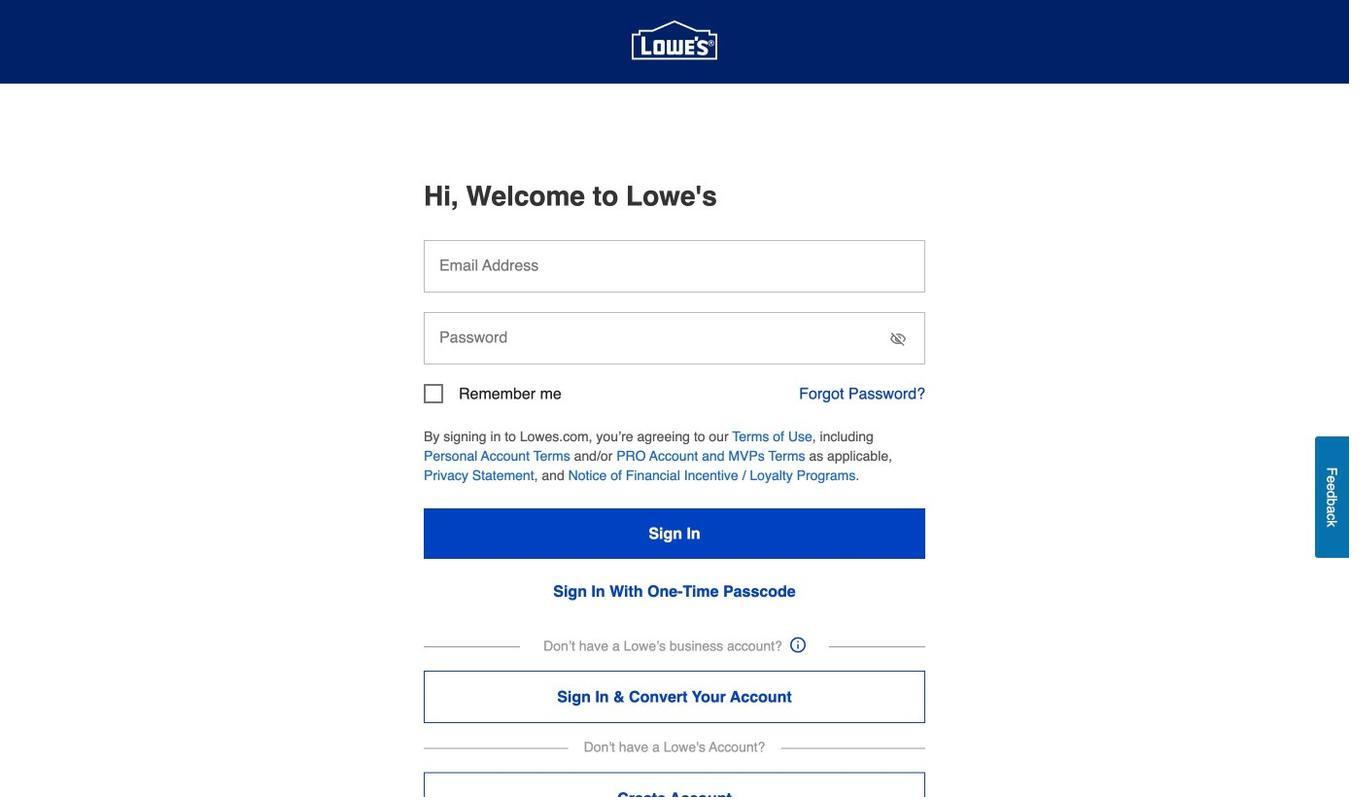 Task type: describe. For each thing, give the bounding box(es) containing it.
Email text field
[[424, 240, 926, 293]]

tooltip button image
[[791, 638, 806, 653]]

password password field
[[424, 312, 926, 365]]

lowe's home improvement logo image
[[632, 0, 718, 85]]



Task type: locate. For each thing, give the bounding box(es) containing it.
show password image
[[891, 332, 906, 347]]

remember me element
[[424, 384, 562, 404]]



Task type: vqa. For each thing, say whether or not it's contained in the screenshot.
the show password image
yes



